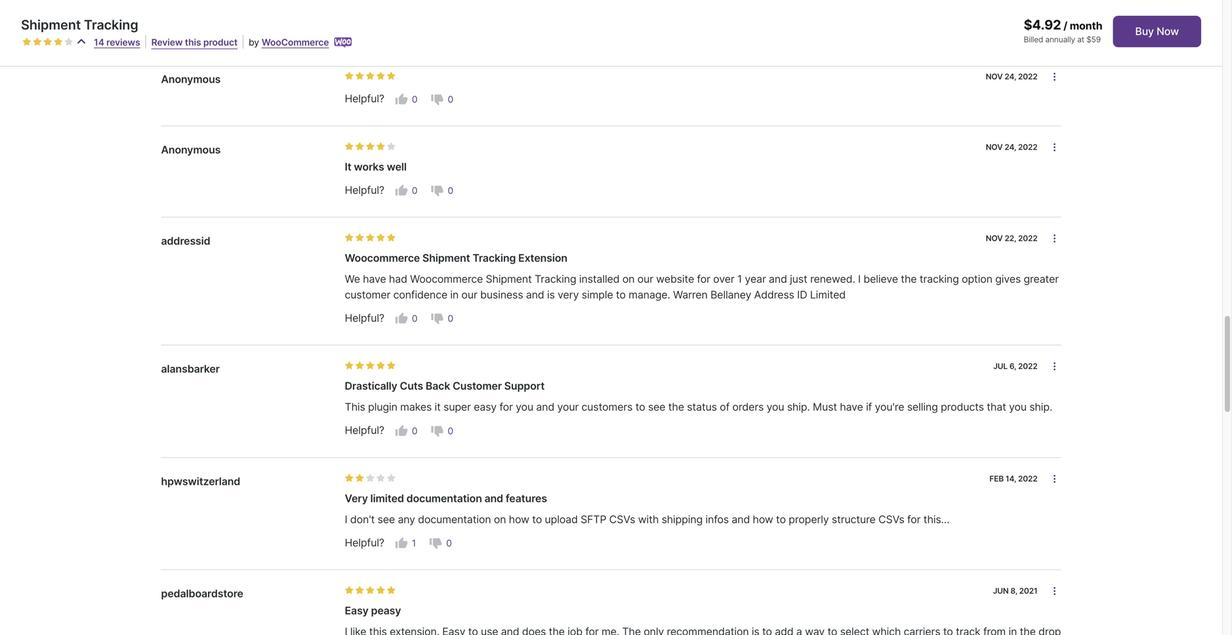 Task type: describe. For each thing, give the bounding box(es) containing it.
and left your
[[536, 401, 554, 414]]

helpful? for addressid
[[345, 312, 384, 325]]

for inside the we have had woocommerce shipment tracking installed on our website for over 1 year and just renewed. i believe the tracking option gives greater customer confidence in our business and is very simple to manage.  warren bellaney address id limited
[[697, 273, 710, 285]]

open options menu image for very limited documentation and features
[[1049, 474, 1060, 484]]

drastically
[[345, 380, 397, 393]]

nov for woocommerce shipment tracking extension
[[986, 234, 1003, 243]]

limited
[[370, 492, 404, 505]]

if
[[866, 401, 872, 414]]

status
[[687, 401, 717, 414]]

0 horizontal spatial 14
[[94, 37, 104, 48]]

1 vertical spatial rate product 4 stars image
[[376, 142, 385, 151]]

1 helpful? from the top
[[345, 92, 384, 105]]

it works well
[[345, 160, 407, 173]]

1 vertical spatial shipment
[[422, 252, 470, 264]]

month
[[1070, 19, 1103, 32]]

this plugin makes it super easy for you and your customers to see the status of orders you ship. must have if you're selling products that you ship.
[[345, 401, 1053, 414]]

0 vertical spatial see
[[648, 401, 666, 414]]

0 vertical spatial rate product 1 star image
[[22, 37, 31, 47]]

2 nov from the top
[[986, 142, 1003, 152]]

rate product 5 stars image for easy peasy
[[387, 586, 396, 595]]

customers
[[582, 401, 633, 414]]

1 rate product 3 stars image from the top
[[366, 142, 375, 151]]

customer
[[453, 380, 502, 393]]

drastically cuts back customer support
[[345, 380, 545, 393]]

1 vertical spatial the
[[668, 401, 684, 414]]

confidence
[[393, 288, 447, 301]]

2022 for i don't see any documentation on how to upload sftp csvs with shipping infos and how to properly structure csvs for this...
[[1018, 474, 1038, 484]]

vote up image for hpwswitzerland
[[395, 537, 408, 550]]

at
[[1077, 35, 1084, 44]]

i inside the we have had woocommerce shipment tracking installed on our website for over 1 year and just renewed. i believe the tracking option gives greater customer confidence in our business and is very simple to manage.  warren bellaney address id limited
[[858, 273, 861, 285]]

vote down image for addressid
[[431, 312, 444, 325]]

alansbarker
[[161, 363, 220, 375]]

rate product 4 stars image for helpful?
[[376, 72, 385, 81]]

nov for helpful?
[[986, 72, 1003, 81]]

24, for the bottommost rate product 4 stars image
[[1005, 142, 1016, 152]]

developed by woocommerce image
[[334, 37, 352, 48]]

to inside the we have had woocommerce shipment tracking installed on our website for over 1 year and just renewed. i believe the tracking option gives greater customer confidence in our business and is very simple to manage.  warren bellaney address id limited
[[616, 288, 626, 301]]

rate product 5 stars image for drastically cuts back customer support
[[387, 361, 396, 371]]

don't
[[350, 513, 375, 526]]

very
[[558, 288, 579, 301]]

1 vertical spatial our
[[462, 288, 477, 301]]

have inside the we have had woocommerce shipment tracking installed on our website for over 1 year and just renewed. i believe the tracking option gives greater customer confidence in our business and is very simple to manage.  warren bellaney address id limited
[[363, 273, 386, 285]]

selling
[[907, 401, 938, 414]]

2021
[[1019, 586, 1038, 596]]

woocommerce
[[262, 37, 329, 48]]

1 you from the left
[[516, 401, 533, 414]]

0 vertical spatial of
[[230, 34, 239, 46]]

nov 24, 2022 for rate product 4 stars icon corresponding to helpful?
[[986, 72, 1038, 81]]

upload
[[545, 513, 578, 526]]

infos
[[706, 513, 729, 526]]

0 for vote down icon associated with addressid
[[448, 313, 453, 324]]

jun 8, 2021
[[993, 586, 1038, 596]]

vote down image
[[431, 424, 444, 438]]

extension
[[518, 252, 567, 264]]

2 ship. from the left
[[1030, 401, 1053, 414]]

1 how from the left
[[509, 513, 529, 526]]

it
[[435, 401, 441, 414]]

rate product 3 stars image for pedalboardstore
[[366, 586, 375, 595]]

1 horizontal spatial have
[[840, 401, 863, 414]]

by woocommerce
[[249, 37, 329, 48]]

hpwswitzerland
[[161, 475, 240, 488]]

nov 24, 2022 for the bottommost rate product 4 stars image
[[986, 142, 1038, 152]]

14 reviews link
[[94, 37, 140, 48]]

6,
[[1010, 362, 1016, 371]]

0 for third vote up image from the bottom of the page
[[412, 94, 418, 105]]

tracking inside the we have had woocommerce shipment tracking installed on our website for over 1 year and just renewed. i believe the tracking option gives greater customer confidence in our business and is very simple to manage.  warren bellaney address id limited
[[535, 273, 576, 285]]

1 open options menu image from the top
[[1049, 142, 1060, 152]]

0 for drastically vote up image
[[412, 425, 418, 437]]

0 vertical spatial shipment
[[21, 17, 81, 33]]

shipment inside the we have had woocommerce shipment tracking installed on our website for over 1 year and just renewed. i believe the tracking option gives greater customer confidence in our business and is very simple to manage.  warren bellaney address id limited
[[486, 273, 532, 285]]

structure
[[832, 513, 876, 526]]

and up address
[[769, 273, 787, 285]]

easy peasy
[[345, 604, 401, 617]]

by
[[249, 37, 259, 48]]

vote up image for anonymous
[[395, 184, 408, 197]]

buy now link
[[1113, 16, 1201, 47]]

easy
[[345, 604, 369, 617]]

rate product 1 star image for helpful?
[[345, 72, 354, 81]]

0 for vote down icon for anonymous
[[448, 185, 453, 196]]

rate product 1 star image for drastically cuts back customer support
[[345, 361, 354, 371]]

shipment tracking
[[21, 17, 138, 33]]

woocommerce shipment tracking extension
[[345, 252, 567, 264]]

open options menu image for easy peasy
[[1049, 586, 1060, 596]]

0 for anonymous vote up icon
[[412, 185, 418, 196]]

1 vertical spatial i
[[345, 513, 347, 526]]

rate product 3 stars image for hpwswitzerland
[[366, 474, 375, 483]]

rate product 3 stars image for anonymous
[[366, 72, 375, 81]]

1 vertical spatial of
[[720, 401, 730, 414]]

1–10
[[206, 34, 227, 46]]

8,
[[1011, 586, 1017, 596]]

showing
[[161, 34, 203, 46]]

rate product 4 stars image for woocommerce shipment tracking extension
[[376, 233, 385, 242]]

to down features
[[532, 513, 542, 526]]

in
[[450, 288, 459, 301]]

1 vertical spatial 1
[[412, 538, 416, 549]]

0 for vote up image corresponding to woocommerce
[[412, 313, 418, 324]]

2022 for this plugin makes it super easy for you and your customers to see the status of orders you ship. must have if you're selling products that you ship.
[[1018, 362, 1038, 371]]

with
[[638, 513, 659, 526]]

1 vertical spatial for
[[500, 401, 513, 414]]

rate product 2 stars image for helpful?
[[355, 72, 364, 81]]

vote up image for drastically
[[395, 424, 408, 438]]

on inside the we have had woocommerce shipment tracking installed on our website for over 1 year and just renewed. i believe the tracking option gives greater customer confidence in our business and is very simple to manage.  warren bellaney address id limited
[[622, 273, 635, 285]]

jul 6, 2022
[[993, 362, 1038, 371]]

that
[[987, 401, 1006, 414]]

$4.92 / month billed annually at $59
[[1024, 17, 1103, 44]]

address
[[754, 288, 794, 301]]

simple
[[582, 288, 613, 301]]

0 horizontal spatial on
[[494, 513, 506, 526]]

this
[[185, 37, 201, 48]]

plugin
[[368, 401, 397, 414]]

showing 1–10 of 14 reviews
[[161, 34, 294, 46]]

1 vertical spatial documentation
[[418, 513, 491, 526]]

1 inside the we have had woocommerce shipment tracking installed on our website for over 1 year and just renewed. i believe the tracking option gives greater customer confidence in our business and is very simple to manage.  warren bellaney address id limited
[[737, 273, 742, 285]]

rate product 1 star image for very limited documentation and features
[[345, 474, 354, 483]]

pedalboardstore
[[161, 587, 243, 600]]

1 vertical spatial tracking
[[473, 252, 516, 264]]

1 vertical spatial see
[[378, 513, 395, 526]]

1 2022 from the top
[[1018, 72, 1038, 81]]

review
[[151, 37, 183, 48]]

is
[[547, 288, 555, 301]]

customer
[[345, 288, 390, 301]]

rate product 2 stars image for very limited documentation and features
[[355, 474, 364, 483]]

2 rate product 2 stars image from the top
[[355, 142, 364, 151]]

super
[[444, 401, 471, 414]]

feb 14, 2022
[[990, 474, 1038, 484]]

greater
[[1024, 273, 1059, 285]]

review this product button
[[151, 36, 238, 49]]

product
[[203, 37, 238, 48]]

website
[[656, 273, 694, 285]]

jun
[[993, 586, 1009, 596]]

works
[[354, 160, 384, 173]]

and right infos
[[732, 513, 750, 526]]

2 horizontal spatial for
[[907, 513, 921, 526]]

buy now
[[1135, 25, 1179, 38]]

your
[[557, 401, 579, 414]]

year
[[745, 273, 766, 285]]

rate product 2 stars image for easy peasy
[[355, 586, 364, 595]]

rate product 2 stars image for the top rate product 4 stars image
[[33, 37, 42, 47]]

renewed.
[[810, 273, 855, 285]]



Task type: vqa. For each thing, say whether or not it's contained in the screenshot.
choose
no



Task type: locate. For each thing, give the bounding box(es) containing it.
2 vertical spatial rate product 3 stars image
[[366, 361, 375, 371]]

1 horizontal spatial see
[[648, 401, 666, 414]]

1 vertical spatial on
[[494, 513, 506, 526]]

easy
[[474, 401, 497, 414]]

0 horizontal spatial have
[[363, 273, 386, 285]]

2 nov 24, 2022 from the top
[[986, 142, 1038, 152]]

0 horizontal spatial of
[[230, 34, 239, 46]]

this...
[[924, 513, 950, 526]]

rate product 1 star image for woocommerce shipment tracking extension
[[345, 233, 354, 242]]

now
[[1157, 25, 1179, 38]]

to
[[616, 288, 626, 301], [636, 401, 645, 414], [532, 513, 542, 526], [776, 513, 786, 526]]

helpful? down this
[[345, 424, 384, 437]]

1 horizontal spatial csvs
[[879, 513, 905, 526]]

2 vertical spatial nov
[[986, 234, 1003, 243]]

1 horizontal spatial you
[[767, 401, 784, 414]]

2 csvs from the left
[[879, 513, 905, 526]]

vote down image for anonymous
[[431, 184, 444, 197]]

woocommerce inside the we have had woocommerce shipment tracking installed on our website for over 1 year and just renewed. i believe the tracking option gives greater customer confidence in our business and is very simple to manage.  warren bellaney address id limited
[[410, 273, 483, 285]]

0 horizontal spatial tracking
[[84, 17, 138, 33]]

/
[[1064, 19, 1068, 32]]

bellaney
[[711, 288, 751, 301]]

$59
[[1087, 35, 1101, 44]]

5 helpful? from the top
[[345, 536, 384, 549]]

back
[[426, 380, 450, 393]]

tracking up is
[[535, 273, 576, 285]]

to right the "simple"
[[616, 288, 626, 301]]

vote up image
[[395, 184, 408, 197], [395, 537, 408, 550]]

1 vertical spatial nov 24, 2022
[[986, 142, 1038, 152]]

1 horizontal spatial 14
[[242, 34, 254, 46]]

you
[[516, 401, 533, 414], [767, 401, 784, 414], [1009, 401, 1027, 414]]

0 horizontal spatial our
[[462, 288, 477, 301]]

1
[[737, 273, 742, 285], [412, 538, 416, 549]]

3 vote up image from the top
[[395, 424, 408, 438]]

our right in
[[462, 288, 477, 301]]

i left don't at the left bottom of page
[[345, 513, 347, 526]]

1 vertical spatial woocommerce
[[410, 273, 483, 285]]

reviews
[[256, 34, 294, 46], [106, 37, 140, 48]]

vote down image
[[431, 93, 444, 106], [431, 184, 444, 197], [431, 312, 444, 325], [429, 537, 442, 550]]

anonymous for fourth rate product 2 stars icon from the bottom
[[161, 143, 221, 156]]

helpful? down the customer
[[345, 312, 384, 325]]

for
[[697, 273, 710, 285], [500, 401, 513, 414], [907, 513, 921, 526]]

5 rate product 2 stars image from the top
[[355, 586, 364, 595]]

0 vertical spatial tracking
[[84, 17, 138, 33]]

0 vertical spatial rate product 2 stars image
[[33, 37, 42, 47]]

had
[[389, 273, 407, 285]]

0 vertical spatial rate product 3 stars image
[[366, 142, 375, 151]]

woocommerce link
[[262, 37, 329, 48]]

helpful? for anonymous
[[345, 184, 384, 197]]

how down features
[[509, 513, 529, 526]]

have left if
[[840, 401, 863, 414]]

woocommerce up in
[[410, 273, 483, 285]]

helpful? down works
[[345, 184, 384, 197]]

sftp
[[581, 513, 606, 526]]

ship. right that
[[1030, 401, 1053, 414]]

nov
[[986, 72, 1003, 81], [986, 142, 1003, 152], [986, 234, 1003, 243]]

0 horizontal spatial you
[[516, 401, 533, 414]]

rate product 4 stars image up it works well
[[376, 142, 385, 151]]

0 vertical spatial vote up image
[[395, 93, 408, 106]]

vote up image down any
[[395, 537, 408, 550]]

shipping
[[662, 513, 703, 526]]

3 helpful? from the top
[[345, 312, 384, 325]]

2 vertical spatial vote up image
[[395, 424, 408, 438]]

0 horizontal spatial rate product 4 stars image
[[54, 37, 63, 47]]

helpful? for hpwswitzerland
[[345, 536, 384, 549]]

1 open options menu image from the top
[[1049, 72, 1060, 82]]

limited
[[810, 288, 846, 301]]

on up manage.
[[622, 273, 635, 285]]

ship. left must
[[787, 401, 810, 414]]

2 horizontal spatial tracking
[[535, 273, 576, 285]]

0 vertical spatial nov 24, 2022
[[986, 72, 1038, 81]]

helpful? down developed by woocommerce image
[[345, 92, 384, 105]]

billed
[[1024, 35, 1043, 44]]

1 vote up image from the top
[[395, 93, 408, 106]]

rate product 2 stars image for woocommerce shipment tracking extension
[[355, 233, 364, 242]]

rate product 1 star image up drastically
[[345, 361, 354, 371]]

rate product 1 star image down 'shipment tracking' at the top of the page
[[22, 37, 31, 47]]

and left features
[[485, 492, 503, 505]]

1 vote up image from the top
[[395, 184, 408, 197]]

1 vertical spatial nov
[[986, 142, 1003, 152]]

0 horizontal spatial 1
[[412, 538, 416, 549]]

4 rate product 2 stars image from the top
[[355, 474, 364, 483]]

2 horizontal spatial you
[[1009, 401, 1027, 414]]

4 helpful? from the top
[[345, 424, 384, 437]]

0 vertical spatial vote up image
[[395, 184, 408, 197]]

2 2022 from the top
[[1018, 142, 1038, 152]]

makes
[[400, 401, 432, 414]]

2 anonymous from the top
[[161, 143, 221, 156]]

must
[[813, 401, 837, 414]]

1 vertical spatial vote up image
[[395, 312, 408, 325]]

1 csvs from the left
[[609, 513, 635, 526]]

for right easy
[[500, 401, 513, 414]]

2 vertical spatial rate product 1 star image
[[345, 586, 354, 595]]

i
[[858, 273, 861, 285], [345, 513, 347, 526]]

rate product 1 star image down developed by woocommerce image
[[345, 72, 354, 81]]

rate product 3 stars image
[[43, 37, 52, 47], [366, 72, 375, 81], [366, 474, 375, 483], [366, 586, 375, 595]]

the right believe
[[901, 273, 917, 285]]

shipment
[[21, 17, 81, 33], [422, 252, 470, 264], [486, 273, 532, 285]]

vote up image
[[395, 93, 408, 106], [395, 312, 408, 325], [395, 424, 408, 438]]

open options menu image for drastically cuts back customer support
[[1049, 361, 1060, 372]]

rate product 3 stars image up works
[[366, 142, 375, 151]]

0 vertical spatial the
[[901, 273, 917, 285]]

open options menu image
[[1049, 142, 1060, 152], [1049, 361, 1060, 372], [1049, 474, 1060, 484], [1049, 586, 1060, 596]]

rate product 1 star image up easy
[[345, 586, 354, 595]]

2 you from the left
[[767, 401, 784, 414]]

csvs right structure
[[879, 513, 905, 526]]

rate product 4 stars image for very limited documentation and features
[[376, 474, 385, 483]]

2 vertical spatial for
[[907, 513, 921, 526]]

0 for vote down image
[[448, 425, 453, 437]]

0 horizontal spatial rate product 2 stars image
[[33, 37, 42, 47]]

support
[[504, 380, 545, 393]]

0 vertical spatial on
[[622, 273, 635, 285]]

2 how from the left
[[753, 513, 773, 526]]

14 reviews
[[94, 37, 140, 48]]

open options menu image up the greater
[[1049, 233, 1060, 244]]

warren
[[673, 288, 708, 301]]

0 vertical spatial rate product 4 stars image
[[54, 37, 63, 47]]

anonymous for rate product 2 stars icon associated with helpful?
[[161, 73, 221, 86]]

1 vertical spatial 24,
[[1005, 142, 1016, 152]]

1 left year
[[737, 273, 742, 285]]

manage.
[[629, 288, 670, 301]]

3 rate product 4 stars image from the top
[[376, 361, 385, 371]]

peasy
[[371, 604, 401, 617]]

woocommerce
[[345, 252, 420, 264], [410, 273, 483, 285]]

3 nov from the top
[[986, 234, 1003, 243]]

1 horizontal spatial reviews
[[256, 34, 294, 46]]

vote down image for hpwswitzerland
[[429, 537, 442, 550]]

open options menu image down "annually"
[[1049, 72, 1060, 82]]

orders
[[733, 401, 764, 414]]

you're
[[875, 401, 904, 414]]

i don't see any documentation on how to upload sftp csvs with shipping infos and how to properly structure csvs for this...
[[345, 513, 950, 526]]

1 rate product 1 star image from the top
[[345, 72, 354, 81]]

1 rate product 4 stars image from the top
[[376, 72, 385, 81]]

annually
[[1045, 35, 1075, 44]]

1 nov 24, 2022 from the top
[[986, 72, 1038, 81]]

of right status
[[720, 401, 730, 414]]

0 horizontal spatial csvs
[[609, 513, 635, 526]]

0 horizontal spatial reviews
[[106, 37, 140, 48]]

2 vote up image from the top
[[395, 537, 408, 550]]

you down support
[[516, 401, 533, 414]]

believe
[[864, 273, 898, 285]]

rate product 5 stars image for very limited documentation and features
[[387, 474, 396, 483]]

0 horizontal spatial ship.
[[787, 401, 810, 414]]

rate product 5 stars image
[[387, 233, 396, 242]]

3 rate product 2 stars image from the top
[[355, 233, 364, 242]]

tracking
[[920, 273, 959, 285]]

1 horizontal spatial the
[[901, 273, 917, 285]]

1 nov from the top
[[986, 72, 1003, 81]]

3 you from the left
[[1009, 401, 1027, 414]]

1 horizontal spatial our
[[637, 273, 653, 285]]

for left 'this...'
[[907, 513, 921, 526]]

4 2022 from the top
[[1018, 362, 1038, 371]]

rate product 3 stars image for drastically
[[366, 361, 375, 371]]

documentation down very limited documentation and features
[[418, 513, 491, 526]]

2 24, from the top
[[1005, 142, 1016, 152]]

we have had woocommerce shipment tracking installed on our website for over 1 year and just renewed. i believe the tracking option gives greater customer confidence in our business and is very simple to manage.  warren bellaney address id limited
[[345, 273, 1059, 301]]

addressid
[[161, 235, 210, 247]]

1 vertical spatial rate product 2 stars image
[[355, 361, 364, 371]]

0 for vote down icon for hpwswitzerland
[[446, 538, 452, 549]]

2022 for we have had woocommerce shipment tracking installed on our website for over 1 year and just renewed. i believe the tracking option gives greater customer confidence in our business and is very simple to manage.  warren bellaney address id limited
[[1018, 234, 1038, 243]]

14 right product
[[242, 34, 254, 46]]

i left believe
[[858, 273, 861, 285]]

our up manage.
[[637, 273, 653, 285]]

see left any
[[378, 513, 395, 526]]

0 horizontal spatial how
[[509, 513, 529, 526]]

helpful? down don't at the left bottom of page
[[345, 536, 384, 549]]

3 rate product 1 star image from the top
[[345, 361, 354, 371]]

rate product 3 stars image left rate product 5 stars icon
[[366, 233, 375, 242]]

jul
[[993, 362, 1008, 371]]

4 rate product 4 stars image from the top
[[376, 474, 385, 483]]

see left status
[[648, 401, 666, 414]]

rate product 3 stars image up drastically
[[366, 361, 375, 371]]

helpful?
[[345, 92, 384, 105], [345, 184, 384, 197], [345, 312, 384, 325], [345, 424, 384, 437], [345, 536, 384, 549]]

1 horizontal spatial tracking
[[473, 252, 516, 264]]

nov 24, 2022
[[986, 72, 1038, 81], [986, 142, 1038, 152]]

0 vertical spatial for
[[697, 273, 710, 285]]

how
[[509, 513, 529, 526], [753, 513, 773, 526]]

to left the properly at the bottom right
[[776, 513, 786, 526]]

1 vertical spatial anonymous
[[161, 143, 221, 156]]

rate product 4 stars image down 'shipment tracking' at the top of the page
[[54, 37, 63, 47]]

14 down 'shipment tracking' at the top of the page
[[94, 37, 104, 48]]

1 horizontal spatial of
[[720, 401, 730, 414]]

documentation
[[407, 492, 482, 505], [418, 513, 491, 526]]

of right 1–10 in the top left of the page
[[230, 34, 239, 46]]

csvs left with
[[609, 513, 635, 526]]

rate product 1 star image up it
[[345, 142, 354, 151]]

1 ship. from the left
[[787, 401, 810, 414]]

rate product 1 star image
[[345, 72, 354, 81], [345, 233, 354, 242], [345, 361, 354, 371], [345, 474, 354, 483]]

review this product
[[151, 37, 238, 48]]

1 rate product 2 stars image from the top
[[355, 72, 364, 81]]

2 vote up image from the top
[[395, 312, 408, 325]]

4 open options menu image from the top
[[1049, 586, 1060, 596]]

and
[[769, 273, 787, 285], [526, 288, 544, 301], [536, 401, 554, 414], [485, 492, 503, 505], [732, 513, 750, 526]]

22,
[[1005, 234, 1016, 243]]

it
[[345, 160, 351, 173]]

4 rate product 1 star image from the top
[[345, 474, 354, 483]]

vote up image for woocommerce
[[395, 312, 408, 325]]

0 vertical spatial documentation
[[407, 492, 482, 505]]

rate product 2 stars image
[[33, 37, 42, 47], [355, 361, 364, 371]]

open options menu image for woocommerce shipment tracking extension
[[1049, 233, 1060, 244]]

1 vertical spatial vote up image
[[395, 537, 408, 550]]

0 horizontal spatial the
[[668, 401, 684, 414]]

helpful? for alansbarker
[[345, 424, 384, 437]]

rate product 2 stars image
[[355, 72, 364, 81], [355, 142, 364, 151], [355, 233, 364, 242], [355, 474, 364, 483], [355, 586, 364, 595]]

features
[[506, 492, 547, 505]]

how left the properly at the bottom right
[[753, 513, 773, 526]]

0 horizontal spatial shipment
[[21, 17, 81, 33]]

2 vertical spatial tracking
[[535, 273, 576, 285]]

0 vertical spatial anonymous
[[161, 73, 221, 86]]

14,
[[1006, 474, 1016, 484]]

documentation up any
[[407, 492, 482, 505]]

rate product 3 stars image
[[366, 142, 375, 151], [366, 233, 375, 242], [366, 361, 375, 371]]

1 vertical spatial rate product 3 stars image
[[366, 233, 375, 242]]

2 open options menu image from the top
[[1049, 361, 1060, 372]]

the inside the we have had woocommerce shipment tracking installed on our website for over 1 year and just renewed. i believe the tracking option gives greater customer confidence in our business and is very simple to manage.  warren bellaney address id limited
[[901, 273, 917, 285]]

0 vertical spatial i
[[858, 273, 861, 285]]

over
[[713, 273, 735, 285]]

5 2022 from the top
[[1018, 474, 1038, 484]]

1 vertical spatial open options menu image
[[1049, 233, 1060, 244]]

rate product 5 stars image for helpful?
[[387, 72, 396, 81]]

for left over
[[697, 273, 710, 285]]

1 horizontal spatial ship.
[[1030, 401, 1053, 414]]

just
[[790, 273, 807, 285]]

feb
[[990, 474, 1004, 484]]

to right customers
[[636, 401, 645, 414]]

rate product 2 stars image for rate product 4 stars icon corresponding to drastically cuts back customer support
[[355, 361, 364, 371]]

2 horizontal spatial shipment
[[486, 273, 532, 285]]

nov 22, 2022
[[986, 234, 1038, 243]]

2 helpful? from the top
[[345, 184, 384, 197]]

this
[[345, 401, 365, 414]]

buy
[[1135, 25, 1154, 38]]

5 rate product 4 stars image from the top
[[376, 586, 385, 595]]

tracking up business
[[473, 252, 516, 264]]

vote up image down "well"
[[395, 184, 408, 197]]

you right the orders
[[767, 401, 784, 414]]

rate product 1 star image up we
[[345, 233, 354, 242]]

1 anonymous from the top
[[161, 73, 221, 86]]

cuts
[[400, 380, 423, 393]]

id
[[797, 288, 807, 301]]

1 horizontal spatial rate product 2 stars image
[[355, 361, 364, 371]]

rate product 2 stars image down 'shipment tracking' at the top of the page
[[33, 37, 42, 47]]

0 vertical spatial 1
[[737, 273, 742, 285]]

3 rate product 3 stars image from the top
[[366, 361, 375, 371]]

gives
[[995, 273, 1021, 285]]

3 open options menu image from the top
[[1049, 474, 1060, 484]]

2 rate product 3 stars image from the top
[[366, 233, 375, 242]]

on down features
[[494, 513, 506, 526]]

0 vertical spatial woocommerce
[[345, 252, 420, 264]]

2 open options menu image from the top
[[1049, 233, 1060, 244]]

rate product 1 star image up very
[[345, 474, 354, 483]]

the left status
[[668, 401, 684, 414]]

1 horizontal spatial 1
[[737, 273, 742, 285]]

installed
[[579, 273, 620, 285]]

on
[[622, 273, 635, 285], [494, 513, 506, 526]]

see
[[648, 401, 666, 414], [378, 513, 395, 526]]

2 vertical spatial shipment
[[486, 273, 532, 285]]

1 horizontal spatial for
[[697, 273, 710, 285]]

2 rate product 1 star image from the top
[[345, 233, 354, 242]]

$4.92
[[1024, 17, 1061, 33]]

rate product 4 stars image for easy peasy
[[376, 586, 385, 595]]

1 vertical spatial have
[[840, 401, 863, 414]]

1 horizontal spatial on
[[622, 273, 635, 285]]

0 vertical spatial 24,
[[1005, 72, 1016, 81]]

0 vertical spatial have
[[363, 273, 386, 285]]

you right that
[[1009, 401, 1027, 414]]

have up the customer
[[363, 273, 386, 285]]

business
[[480, 288, 523, 301]]

2 rate product 4 stars image from the top
[[376, 233, 385, 242]]

woocommerce down rate product 5 stars icon
[[345, 252, 420, 264]]

1 horizontal spatial i
[[858, 273, 861, 285]]

rate product 4 stars image
[[376, 72, 385, 81], [376, 233, 385, 242], [376, 361, 385, 371], [376, 474, 385, 483], [376, 586, 385, 595]]

open options menu image for helpful?
[[1049, 72, 1060, 82]]

rate product 1 star image
[[22, 37, 31, 47], [345, 142, 354, 151], [345, 586, 354, 595]]

rate product 3 stars image for woocommerce
[[366, 233, 375, 242]]

0 vertical spatial our
[[637, 273, 653, 285]]

we
[[345, 273, 360, 285]]

rate product 2 stars image up drastically
[[355, 361, 364, 371]]

products
[[941, 401, 984, 414]]

open options menu image
[[1049, 72, 1060, 82], [1049, 233, 1060, 244]]

and left is
[[526, 288, 544, 301]]

3 2022 from the top
[[1018, 234, 1038, 243]]

1 down any
[[412, 538, 416, 549]]

0 vertical spatial open options menu image
[[1049, 72, 1060, 82]]

0 horizontal spatial for
[[500, 401, 513, 414]]

1 24, from the top
[[1005, 72, 1016, 81]]

rate product 5 stars image
[[64, 37, 73, 47], [387, 72, 396, 81], [387, 142, 396, 151], [387, 361, 396, 371], [387, 474, 396, 483], [387, 586, 396, 595]]

24, for rate product 4 stars icon corresponding to helpful?
[[1005, 72, 1016, 81]]

rate product 4 stars image
[[54, 37, 63, 47], [376, 142, 385, 151]]

1 vertical spatial rate product 1 star image
[[345, 142, 354, 151]]

0 horizontal spatial i
[[345, 513, 347, 526]]

csvs
[[609, 513, 635, 526], [879, 513, 905, 526]]

tracking up 14 reviews link
[[84, 17, 138, 33]]

rate product 4 stars image for drastically cuts back customer support
[[376, 361, 385, 371]]

rate product 1 star image for anonymous
[[345, 142, 354, 151]]

rate product 1 star image for pedalboardstore
[[345, 586, 354, 595]]

1 horizontal spatial how
[[753, 513, 773, 526]]

1 horizontal spatial shipment
[[422, 252, 470, 264]]

1 horizontal spatial rate product 4 stars image
[[376, 142, 385, 151]]

0 horizontal spatial see
[[378, 513, 395, 526]]

properly
[[789, 513, 829, 526]]

anonymous
[[161, 73, 221, 86], [161, 143, 221, 156]]

0 vertical spatial nov
[[986, 72, 1003, 81]]



